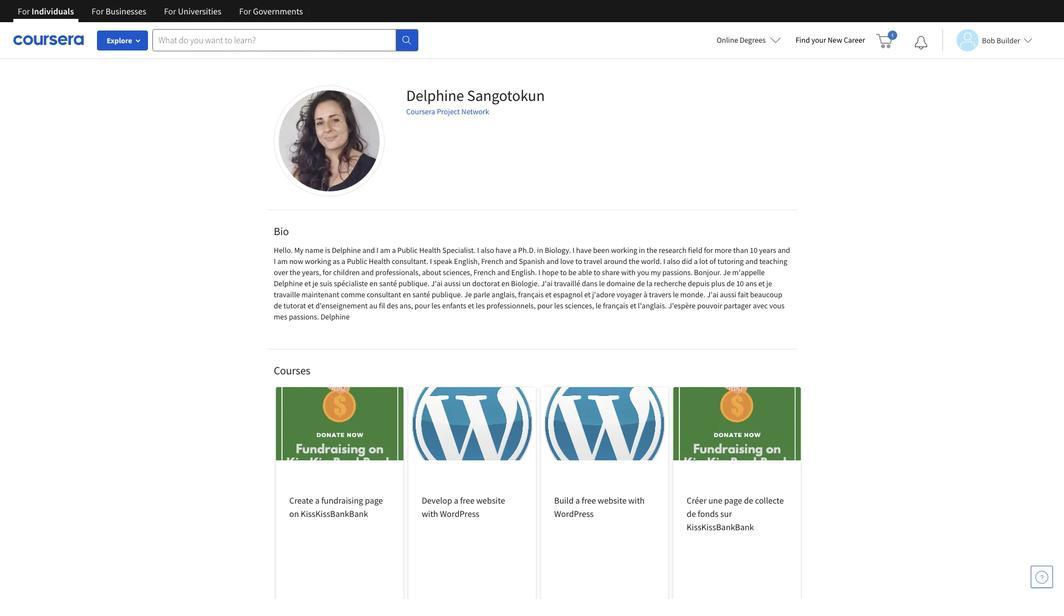 Task type: describe. For each thing, give the bounding box(es) containing it.
0 horizontal spatial the
[[290, 267, 301, 277]]

english.
[[512, 267, 537, 277]]

delphine up as
[[332, 245, 361, 255]]

hello. my name is delphine and i am a public health specialist. i also have a ph.d. in biology. i have been working in the research field for more than 10 years and i am now working as a public health consultant. i speak english, french and spanish and love to travel around the world. i also did a lot of tutoring and teaching over the years, for children and professionals, about sciences, french and english. i hope to be able to share with you my passions. bonjour. je m'appelle delphine et je suis spécialiste en santé publique. j'ai aussi un doctorat en biologie. j'ai travaillé dans le domaine de la recherche depuis plus de 10 ans et je travaille maintenant comme consultant en santé publique. je parle anglais, français et espagnol et j'adore voyager à travers le monde. j'ai aussi fait beaucoup de tutorat et d'enseignement au fil des ans, pour les enfants et les professionnels, pour les sciences, le français et l'anglais. j'espère pouvoir partager avec vous mes passions. delphine
[[274, 245, 791, 322]]

network
[[462, 106, 490, 116]]

my
[[294, 245, 304, 255]]

children
[[333, 267, 360, 277]]

coursera
[[407, 106, 436, 116]]

universities
[[178, 6, 222, 17]]

project
[[437, 106, 460, 116]]

coursera project network link
[[407, 106, 490, 116]]

online
[[717, 35, 739, 45]]

1 horizontal spatial working
[[611, 245, 638, 255]]

is
[[325, 245, 330, 255]]

de left "la"
[[637, 278, 645, 288]]

de right plus
[[727, 278, 735, 288]]

build
[[555, 495, 574, 506]]

i left hope
[[539, 267, 541, 277]]

à
[[644, 290, 648, 300]]

0 vertical spatial aussi
[[444, 278, 461, 288]]

online degrees button
[[708, 28, 791, 52]]

2 vertical spatial le
[[596, 301, 602, 311]]

develop a free website with wordpress link
[[409, 387, 536, 599]]

delphine inside delphine sangotokun coursera project network
[[407, 86, 464, 105]]

bob builder button
[[943, 29, 1033, 51]]

for businesses
[[92, 6, 146, 17]]

comme
[[341, 290, 365, 300]]

mes
[[274, 312, 288, 322]]

2 horizontal spatial j'ai
[[707, 290, 719, 300]]

page inside create a fundraising page on kisskissbankbank
[[365, 495, 383, 506]]

about
[[422, 267, 442, 277]]

0 vertical spatial je
[[724, 267, 731, 277]]

et down voyager
[[630, 301, 637, 311]]

0 vertical spatial le
[[599, 278, 605, 288]]

love
[[561, 256, 574, 266]]

au
[[370, 301, 378, 311]]

find your new career link
[[791, 33, 871, 47]]

new
[[828, 35, 843, 45]]

specialist.
[[443, 245, 476, 255]]

create a fundraising page on kisskissbankbank link
[[276, 387, 404, 599]]

enfants
[[442, 301, 467, 311]]

et down parle
[[468, 301, 475, 311]]

spécialiste
[[334, 278, 368, 288]]

0 horizontal spatial publique.
[[399, 278, 430, 288]]

domaine
[[607, 278, 636, 288]]

of
[[710, 256, 717, 266]]

for individuals
[[18, 6, 74, 17]]

online degrees
[[717, 35, 766, 45]]

hope
[[542, 267, 559, 277]]

créer
[[687, 495, 707, 506]]

courses
[[274, 364, 311, 377]]

lot
[[700, 256, 708, 266]]

1 in from the left
[[537, 245, 544, 255]]

j'adore
[[593, 290, 615, 300]]

1 vertical spatial le
[[673, 290, 679, 300]]

career
[[844, 35, 866, 45]]

than
[[734, 245, 749, 255]]

m'appelle
[[733, 267, 765, 277]]

help center image
[[1036, 570, 1049, 583]]

pouvoir
[[698, 301, 723, 311]]

d'enseignement
[[316, 301, 368, 311]]

develop a free website with wordpress
[[422, 495, 506, 519]]

beaucoup
[[751, 290, 783, 300]]

banner navigation
[[9, 0, 312, 22]]

maintenant
[[302, 290, 340, 300]]

0 vertical spatial health
[[420, 245, 441, 255]]

2 horizontal spatial en
[[502, 278, 510, 288]]

find your new career
[[796, 35, 866, 45]]

0 horizontal spatial sciences,
[[443, 267, 472, 277]]

1 horizontal spatial en
[[403, 290, 411, 300]]

2 je from the left
[[767, 278, 773, 288]]

et down maintenant
[[308, 301, 314, 311]]

create a fundraising page on kisskissbankbank
[[290, 495, 383, 519]]

0 vertical spatial for
[[705, 245, 714, 255]]

créer une page de collecte de fonds sur kisskissbankbank link
[[674, 387, 801, 599]]

sangotokun
[[467, 86, 545, 105]]

individuals
[[32, 6, 74, 17]]

1 horizontal spatial to
[[576, 256, 583, 266]]

collecte
[[756, 495, 785, 506]]

1 vertical spatial am
[[278, 256, 288, 266]]

for for universities
[[164, 6, 176, 17]]

tutorat
[[284, 301, 306, 311]]

parle
[[474, 290, 490, 300]]

bob builder
[[983, 35, 1021, 45]]

voyager
[[617, 290, 643, 300]]

créer une page de collecte de fonds sur kisskissbankbank
[[687, 495, 785, 532]]

more
[[715, 245, 732, 255]]

a inside create a fundraising page on kisskissbankbank
[[315, 495, 320, 506]]

une
[[709, 495, 723, 506]]

0 horizontal spatial working
[[305, 256, 331, 266]]

1 vertical spatial sciences,
[[565, 301, 595, 311]]

for for governments
[[239, 6, 251, 17]]

name
[[305, 245, 324, 255]]

professionals,
[[376, 267, 421, 277]]

world.
[[642, 256, 662, 266]]

et right ans
[[759, 278, 765, 288]]

monde.
[[681, 290, 706, 300]]

professionnels,
[[487, 301, 536, 311]]

anglais,
[[492, 290, 517, 300]]

delphine down d'enseignement
[[321, 312, 350, 322]]

2 pour from the left
[[538, 301, 553, 311]]

1 horizontal spatial 10
[[750, 245, 758, 255]]

3 les from the left
[[555, 301, 564, 311]]

0 horizontal spatial for
[[323, 267, 332, 277]]

been
[[594, 245, 610, 255]]

1 horizontal spatial publique.
[[432, 290, 463, 300]]

recherche
[[654, 278, 687, 288]]

with for develop a free website with wordpress
[[422, 508, 438, 519]]

a inside build a free website with wordpress
[[576, 495, 580, 506]]

0 vertical spatial passions.
[[663, 267, 693, 277]]

for for businesses
[[92, 6, 104, 17]]

vous
[[770, 301, 785, 311]]

build a free website with wordpress link
[[541, 387, 669, 599]]

governments
[[253, 6, 303, 17]]

des
[[387, 301, 398, 311]]

fil
[[379, 301, 385, 311]]

1 vertical spatial health
[[369, 256, 391, 266]]

on
[[290, 508, 299, 519]]

0 horizontal spatial santé
[[379, 278, 397, 288]]

1 vertical spatial french
[[474, 267, 496, 277]]

biologie.
[[511, 278, 540, 288]]

for universities
[[164, 6, 222, 17]]



Task type: locate. For each thing, give the bounding box(es) containing it.
0 vertical spatial also
[[481, 245, 494, 255]]

je up beaucoup at the right of the page
[[767, 278, 773, 288]]

1 vertical spatial working
[[305, 256, 331, 266]]

0 horizontal spatial in
[[537, 245, 544, 255]]

de left collecte
[[745, 495, 754, 506]]

fonds
[[698, 508, 719, 519]]

1 horizontal spatial passions.
[[663, 267, 693, 277]]

publique. down professionals,
[[399, 278, 430, 288]]

be
[[569, 267, 577, 277]]

1 horizontal spatial je
[[724, 267, 731, 277]]

page inside créer une page de collecte de fonds sur kisskissbankbank
[[725, 495, 743, 506]]

find
[[796, 35, 811, 45]]

for left governments
[[239, 6, 251, 17]]

i up love
[[573, 245, 575, 255]]

wordpress inside build a free website with wordpress
[[555, 508, 594, 519]]

businesses
[[106, 6, 146, 17]]

1 vertical spatial passions.
[[289, 312, 319, 322]]

delphine up travaille
[[274, 278, 303, 288]]

1 horizontal spatial kisskissbankbank
[[687, 521, 755, 532]]

a left the "ph.d."
[[513, 245, 517, 255]]

What do you want to learn? text field
[[153, 29, 397, 51]]

0 vertical spatial sciences,
[[443, 267, 472, 277]]

speak
[[434, 256, 453, 266]]

health up the speak on the left
[[420, 245, 441, 255]]

les down parle
[[476, 301, 485, 311]]

en up consultant at the left of the page
[[370, 278, 378, 288]]

1 horizontal spatial health
[[420, 245, 441, 255]]

delphine
[[407, 86, 464, 105], [332, 245, 361, 255], [274, 278, 303, 288], [321, 312, 350, 322]]

0 horizontal spatial health
[[369, 256, 391, 266]]

free inside build a free website with wordpress
[[582, 495, 596, 506]]

et down dans
[[585, 290, 591, 300]]

le down recherche
[[673, 290, 679, 300]]

1 vertical spatial aussi
[[720, 290, 737, 300]]

publique.
[[399, 278, 430, 288], [432, 290, 463, 300]]

did
[[682, 256, 693, 266]]

the down "now"
[[290, 267, 301, 277]]

français down j'adore
[[603, 301, 629, 311]]

1 horizontal spatial page
[[725, 495, 743, 506]]

en up anglais,
[[502, 278, 510, 288]]

je down tutoring
[[724, 267, 731, 277]]

et down years,
[[305, 278, 311, 288]]

in right the "ph.d."
[[537, 245, 544, 255]]

field
[[689, 245, 703, 255]]

1 for from the left
[[18, 6, 30, 17]]

also down research
[[667, 256, 681, 266]]

0 horizontal spatial to
[[561, 267, 567, 277]]

1 horizontal spatial the
[[629, 256, 640, 266]]

0 horizontal spatial passions.
[[289, 312, 319, 322]]

0 horizontal spatial aussi
[[444, 278, 461, 288]]

around
[[604, 256, 628, 266]]

travel
[[584, 256, 603, 266]]

spanish
[[519, 256, 545, 266]]

website
[[477, 495, 506, 506], [598, 495, 627, 506]]

kisskissbankbank down sur
[[687, 521, 755, 532]]

0 horizontal spatial public
[[347, 256, 367, 266]]

my
[[651, 267, 661, 277]]

to down travel
[[594, 267, 601, 277]]

2 free from the left
[[582, 495, 596, 506]]

for left 'universities'
[[164, 6, 176, 17]]

0 vertical spatial french
[[482, 256, 504, 266]]

wordpress inside develop a free website with wordpress
[[440, 508, 480, 519]]

None search field
[[153, 29, 419, 51]]

kisskissbankbank
[[301, 508, 368, 519], [687, 521, 755, 532]]

en
[[370, 278, 378, 288], [502, 278, 510, 288], [403, 290, 411, 300]]

1 je from the left
[[313, 278, 318, 288]]

un
[[463, 278, 471, 288]]

free inside develop a free website with wordpress
[[461, 495, 475, 506]]

travers
[[650, 290, 672, 300]]

a right build
[[576, 495, 580, 506]]

passions. down tutorat on the left of page
[[289, 312, 319, 322]]

have
[[496, 245, 512, 255], [577, 245, 592, 255]]

with inside develop a free website with wordpress
[[422, 508, 438, 519]]

0 vertical spatial am
[[380, 245, 391, 255]]

wordpress for develop
[[440, 508, 480, 519]]

pour
[[415, 301, 430, 311], [538, 301, 553, 311]]

1 horizontal spatial for
[[705, 245, 714, 255]]

10
[[750, 245, 758, 255], [737, 278, 745, 288]]

profile image
[[274, 85, 385, 196]]

1 horizontal spatial wordpress
[[555, 508, 594, 519]]

delphine up coursera project network link
[[407, 86, 464, 105]]

français down biologie.
[[519, 290, 544, 300]]

je down un
[[465, 290, 472, 300]]

les left the enfants on the bottom of the page
[[432, 301, 441, 311]]

la
[[647, 278, 653, 288]]

2 vertical spatial the
[[290, 267, 301, 277]]

consultant.
[[392, 256, 429, 266]]

0 horizontal spatial je
[[465, 290, 472, 300]]

teaching
[[760, 256, 788, 266]]

now
[[289, 256, 303, 266]]

with inside build a free website with wordpress
[[629, 495, 645, 506]]

am
[[380, 245, 391, 255], [278, 256, 288, 266]]

website right build
[[598, 495, 627, 506]]

1 vertical spatial 10
[[737, 278, 745, 288]]

1 wordpress from the left
[[440, 508, 480, 519]]

i up english,
[[478, 245, 480, 255]]

1 horizontal spatial free
[[582, 495, 596, 506]]

the up you
[[629, 256, 640, 266]]

1 page from the left
[[365, 495, 383, 506]]

health up professionals,
[[369, 256, 391, 266]]

espagnol
[[554, 290, 583, 300]]

0 horizontal spatial pour
[[415, 301, 430, 311]]

0 horizontal spatial am
[[278, 256, 288, 266]]

working down name at the left
[[305, 256, 331, 266]]

2 page from the left
[[725, 495, 743, 506]]

passions. up recherche
[[663, 267, 693, 277]]

free for build
[[582, 495, 596, 506]]

j'espère
[[669, 301, 696, 311]]

public up children
[[347, 256, 367, 266]]

1 have from the left
[[496, 245, 512, 255]]

en up ans,
[[403, 290, 411, 300]]

1 vertical spatial je
[[465, 290, 472, 300]]

1 horizontal spatial pour
[[538, 301, 553, 311]]

research
[[659, 245, 687, 255]]

publique. up the enfants on the bottom of the page
[[432, 290, 463, 300]]

page up sur
[[725, 495, 743, 506]]

le down j'adore
[[596, 301, 602, 311]]

a up consultant.
[[392, 245, 396, 255]]

1 vertical spatial kisskissbankbank
[[687, 521, 755, 532]]

health
[[420, 245, 441, 255], [369, 256, 391, 266]]

for governments
[[239, 6, 303, 17]]

i up professionals,
[[377, 245, 379, 255]]

0 vertical spatial the
[[647, 245, 658, 255]]

1 horizontal spatial je
[[767, 278, 773, 288]]

1 horizontal spatial aussi
[[720, 290, 737, 300]]

kisskissbankbank down fundraising
[[301, 508, 368, 519]]

aussi up partager
[[720, 290, 737, 300]]

1 vertical spatial public
[[347, 256, 367, 266]]

1 horizontal spatial am
[[380, 245, 391, 255]]

a left lot
[[694, 256, 698, 266]]

2 for from the left
[[92, 6, 104, 17]]

0 horizontal spatial 10
[[737, 278, 745, 288]]

build a free website with wordpress
[[555, 495, 645, 519]]

am up professionals,
[[380, 245, 391, 255]]

travaille
[[274, 290, 300, 300]]

wordpress for build
[[555, 508, 594, 519]]

sciences, up un
[[443, 267, 472, 277]]

1 vertical spatial the
[[629, 256, 640, 266]]

3 for from the left
[[164, 6, 176, 17]]

j'ai
[[431, 278, 443, 288], [541, 278, 553, 288], [707, 290, 719, 300]]

free right build
[[582, 495, 596, 506]]

1 les from the left
[[432, 301, 441, 311]]

working up 'around'
[[611, 245, 638, 255]]

0 vertical spatial 10
[[750, 245, 758, 255]]

1 horizontal spatial have
[[577, 245, 592, 255]]

2 wordpress from the left
[[555, 508, 594, 519]]

1 vertical spatial for
[[323, 267, 332, 277]]

website inside develop a free website with wordpress
[[477, 495, 506, 506]]

wordpress
[[440, 508, 480, 519], [555, 508, 594, 519]]

0 vertical spatial working
[[611, 245, 638, 255]]

for for individuals
[[18, 6, 30, 17]]

santé up ans,
[[413, 290, 431, 300]]

0 horizontal spatial en
[[370, 278, 378, 288]]

2 horizontal spatial les
[[555, 301, 564, 311]]

pour down biologie.
[[538, 301, 553, 311]]

page right fundraising
[[365, 495, 383, 506]]

0 horizontal spatial also
[[481, 245, 494, 255]]

in up world.
[[639, 245, 646, 255]]

with for build a free website with wordpress
[[629, 495, 645, 506]]

with
[[622, 267, 636, 277], [629, 495, 645, 506], [422, 508, 438, 519]]

1 vertical spatial publique.
[[432, 290, 463, 300]]

je left the suis
[[313, 278, 318, 288]]

have up travel
[[577, 245, 592, 255]]

to right love
[[576, 256, 583, 266]]

et left espagnol
[[546, 290, 552, 300]]

santé up consultant at the left of the page
[[379, 278, 397, 288]]

0 horizontal spatial page
[[365, 495, 383, 506]]

a
[[392, 245, 396, 255], [513, 245, 517, 255], [342, 256, 346, 266], [694, 256, 698, 266], [315, 495, 320, 506], [454, 495, 459, 506], [576, 495, 580, 506]]

your
[[812, 35, 827, 45]]

2 in from the left
[[639, 245, 646, 255]]

over
[[274, 267, 288, 277]]

0 horizontal spatial les
[[432, 301, 441, 311]]

0 vertical spatial public
[[398, 245, 418, 255]]

a right as
[[342, 256, 346, 266]]

1 vertical spatial santé
[[413, 290, 431, 300]]

0 horizontal spatial j'ai
[[431, 278, 443, 288]]

les down espagnol
[[555, 301, 564, 311]]

sciences,
[[443, 267, 472, 277], [565, 301, 595, 311]]

2 horizontal spatial to
[[594, 267, 601, 277]]

shopping cart: 1 item image
[[877, 31, 898, 48]]

fait
[[739, 290, 749, 300]]

ph.d.
[[519, 245, 536, 255]]

biology.
[[545, 245, 571, 255]]

coursera image
[[13, 31, 84, 49]]

ans
[[746, 278, 757, 288]]

2 vertical spatial with
[[422, 508, 438, 519]]

le up j'adore
[[599, 278, 605, 288]]

1 pour from the left
[[415, 301, 430, 311]]

develop
[[422, 495, 452, 506]]

1 free from the left
[[461, 495, 475, 506]]

1 website from the left
[[477, 495, 506, 506]]

years
[[760, 245, 777, 255]]

a right the develop
[[454, 495, 459, 506]]

kisskissbankbank inside create a fundraising page on kisskissbankbank
[[301, 508, 368, 519]]

wordpress down the develop
[[440, 508, 480, 519]]

10 left ans
[[737, 278, 745, 288]]

bob
[[983, 35, 996, 45]]

plus
[[712, 278, 726, 288]]

1 horizontal spatial sciences,
[[565, 301, 595, 311]]

dans
[[582, 278, 598, 288]]

free right the develop
[[461, 495, 475, 506]]

aussi
[[444, 278, 461, 288], [720, 290, 737, 300]]

1 horizontal spatial santé
[[413, 290, 431, 300]]

with inside the hello. my name is delphine and i am a public health specialist. i also have a ph.d. in biology. i have been working in the research field for more than 10 years and i am now working as a public health consultant. i speak english, french and spanish and love to travel around the world. i also did a lot of tutoring and teaching over the years, for children and professionals, about sciences, french and english. i hope to be able to share with you my passions. bonjour. je m'appelle delphine et je suis spécialiste en santé publique. j'ai aussi un doctorat en biologie. j'ai travaillé dans le domaine de la recherche depuis plus de 10 ans et je travaille maintenant comme consultant en santé publique. je parle anglais, français et espagnol et j'adore voyager à travers le monde. j'ai aussi fait beaucoup de tutorat et d'enseignement au fil des ans, pour les enfants et les professionnels, pour les sciences, le français et l'anglais. j'espère pouvoir partager avec vous mes passions. delphine
[[622, 267, 636, 277]]

2 website from the left
[[598, 495, 627, 506]]

0 vertical spatial santé
[[379, 278, 397, 288]]

as
[[333, 256, 340, 266]]

also right specialist.
[[481, 245, 494, 255]]

i up over
[[274, 256, 276, 266]]

1 horizontal spatial les
[[476, 301, 485, 311]]

fundraising
[[322, 495, 363, 506]]

ans,
[[400, 301, 413, 311]]

website right the develop
[[477, 495, 506, 506]]

aussi left un
[[444, 278, 461, 288]]

free for develop
[[461, 495, 475, 506]]

for up the suis
[[323, 267, 332, 277]]

0 horizontal spatial free
[[461, 495, 475, 506]]

0 horizontal spatial website
[[477, 495, 506, 506]]

have left the "ph.d."
[[496, 245, 512, 255]]

website for develop a free website with wordpress
[[477, 495, 506, 506]]

years,
[[302, 267, 321, 277]]

page
[[365, 495, 383, 506], [725, 495, 743, 506]]

1 vertical spatial also
[[667, 256, 681, 266]]

wordpress down build
[[555, 508, 594, 519]]

a inside develop a free website with wordpress
[[454, 495, 459, 506]]

0 horizontal spatial have
[[496, 245, 512, 255]]

degrees
[[740, 35, 766, 45]]

1 horizontal spatial in
[[639, 245, 646, 255]]

0 horizontal spatial kisskissbankbank
[[301, 508, 368, 519]]

j'ai down about
[[431, 278, 443, 288]]

0 vertical spatial publique.
[[399, 278, 430, 288]]

i up about
[[430, 256, 432, 266]]

for left businesses
[[92, 6, 104, 17]]

am down "hello."
[[278, 256, 288, 266]]

english,
[[454, 256, 480, 266]]

website inside build a free website with wordpress
[[598, 495, 627, 506]]

create
[[290, 495, 313, 506]]

website for build a free website with wordpress
[[598, 495, 627, 506]]

1 horizontal spatial français
[[603, 301, 629, 311]]

1 horizontal spatial j'ai
[[541, 278, 553, 288]]

de down créer
[[687, 508, 697, 519]]

for
[[18, 6, 30, 17], [92, 6, 104, 17], [164, 6, 176, 17], [239, 6, 251, 17]]

partager
[[724, 301, 752, 311]]

10 right than
[[750, 245, 758, 255]]

0 vertical spatial kisskissbankbank
[[301, 508, 368, 519]]

1 horizontal spatial public
[[398, 245, 418, 255]]

sciences, down espagnol
[[565, 301, 595, 311]]

j'ai up pouvoir
[[707, 290, 719, 300]]

explore button
[[97, 31, 148, 50]]

kisskissbankbank inside créer une page de collecte de fonds sur kisskissbankbank
[[687, 521, 755, 532]]

4 for from the left
[[239, 6, 251, 17]]

to left be
[[561, 267, 567, 277]]

tutoring
[[718, 256, 744, 266]]

0 vertical spatial français
[[519, 290, 544, 300]]

the up world.
[[647, 245, 658, 255]]

l'anglais.
[[638, 301, 667, 311]]

for up 'of'
[[705, 245, 714, 255]]

show notifications image
[[915, 36, 928, 49]]

j'ai down hope
[[541, 278, 553, 288]]

share
[[602, 267, 620, 277]]

2 horizontal spatial the
[[647, 245, 658, 255]]

0 horizontal spatial français
[[519, 290, 544, 300]]

le
[[599, 278, 605, 288], [673, 290, 679, 300], [596, 301, 602, 311]]

2 have from the left
[[577, 245, 592, 255]]

public
[[398, 245, 418, 255], [347, 256, 367, 266]]

travaillé
[[555, 278, 581, 288]]

1 horizontal spatial website
[[598, 495, 627, 506]]

1 horizontal spatial also
[[667, 256, 681, 266]]

0 vertical spatial with
[[622, 267, 636, 277]]

for left individuals
[[18, 6, 30, 17]]

bio
[[274, 224, 289, 238]]

0 horizontal spatial je
[[313, 278, 318, 288]]

public up consultant.
[[398, 245, 418, 255]]

de
[[637, 278, 645, 288], [727, 278, 735, 288], [274, 301, 282, 311], [745, 495, 754, 506], [687, 508, 697, 519]]

i right world.
[[664, 256, 666, 266]]

a right create
[[315, 495, 320, 506]]

français
[[519, 290, 544, 300], [603, 301, 629, 311]]

1 vertical spatial français
[[603, 301, 629, 311]]

also
[[481, 245, 494, 255], [667, 256, 681, 266]]

pour right ans,
[[415, 301, 430, 311]]

de up mes
[[274, 301, 282, 311]]

suis
[[320, 278, 333, 288]]

you
[[638, 267, 650, 277]]

2 les from the left
[[476, 301, 485, 311]]



Task type: vqa. For each thing, say whether or not it's contained in the screenshot.
page to the right
yes



